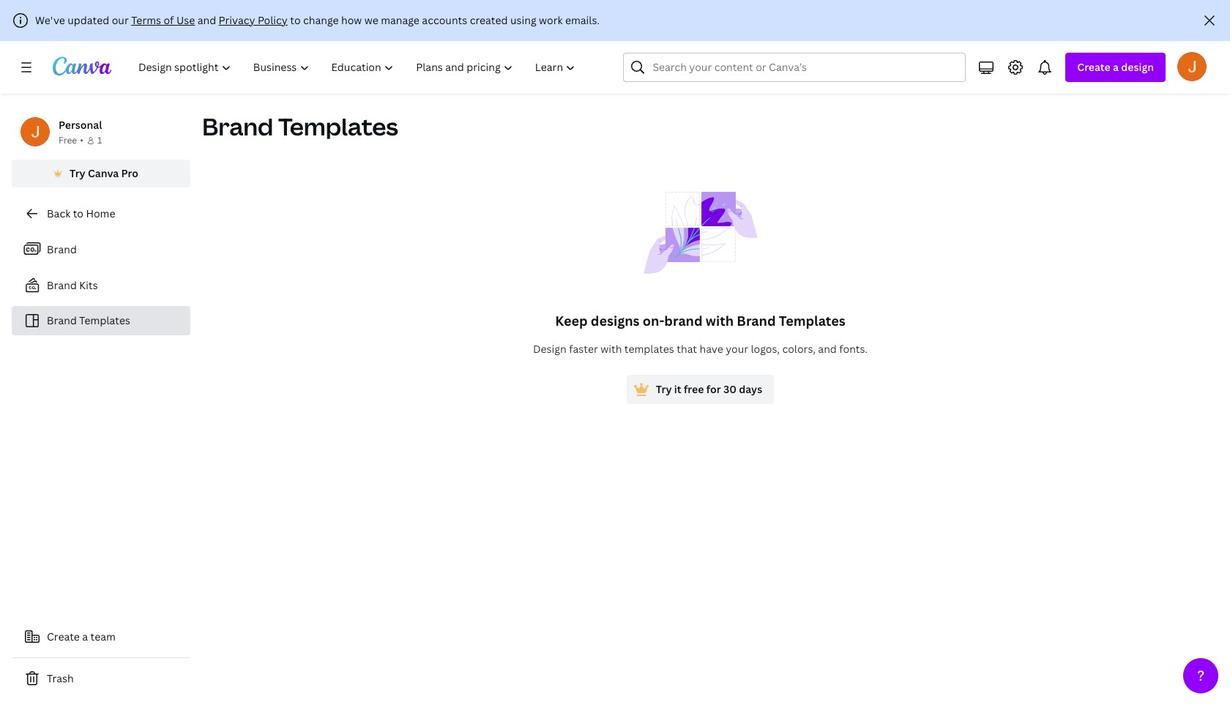 Task type: describe. For each thing, give the bounding box(es) containing it.
back to home
[[47, 206, 115, 220]]

create a team button
[[12, 622, 190, 652]]

policy
[[258, 13, 288, 27]]

brand kits
[[47, 278, 98, 292]]

templates
[[624, 342, 674, 356]]

create a team
[[47, 630, 116, 644]]

create a design
[[1077, 60, 1154, 74]]

list containing brand
[[12, 234, 190, 335]]

emails.
[[565, 13, 600, 27]]

trash
[[47, 671, 74, 685]]

design
[[1121, 60, 1154, 74]]

brand link
[[12, 234, 190, 265]]

it
[[674, 382, 681, 396]]

our
[[112, 13, 129, 27]]

trash link
[[12, 664, 190, 693]]

brand templates link
[[12, 306, 190, 335]]

try for try it free for 30 days
[[656, 382, 672, 396]]

on-
[[643, 312, 664, 329]]

a for design
[[1113, 60, 1119, 74]]

logos,
[[751, 342, 780, 356]]

pro
[[121, 166, 138, 180]]

faster
[[569, 342, 598, 356]]

brand templates inside brand templates link
[[47, 313, 130, 327]]

free
[[684, 382, 704, 396]]

using
[[510, 13, 536, 27]]

personal
[[59, 118, 102, 132]]

use
[[176, 13, 195, 27]]

top level navigation element
[[129, 53, 588, 82]]

home
[[86, 206, 115, 220]]

2 horizontal spatial templates
[[779, 312, 845, 329]]

free
[[59, 134, 77, 146]]

create a design button
[[1066, 53, 1166, 82]]

colors,
[[782, 342, 816, 356]]

30
[[723, 382, 737, 396]]

jeremy miller image
[[1177, 52, 1207, 81]]

change
[[303, 13, 339, 27]]

design
[[533, 342, 567, 356]]

days
[[739, 382, 762, 396]]

try it free for 30 days
[[656, 382, 762, 396]]

we
[[364, 13, 378, 27]]

keep designs on-brand with brand templates
[[555, 312, 845, 329]]

1 horizontal spatial and
[[818, 342, 837, 356]]

0 vertical spatial and
[[197, 13, 216, 27]]

•
[[80, 134, 83, 146]]

a for team
[[82, 630, 88, 644]]

Search search field
[[653, 53, 937, 81]]

brand kits link
[[12, 271, 190, 300]]



Task type: locate. For each thing, give the bounding box(es) containing it.
and left fonts.
[[818, 342, 837, 356]]

1 horizontal spatial create
[[1077, 60, 1111, 74]]

to inside 'link'
[[73, 206, 83, 220]]

of
[[164, 13, 174, 27]]

0 vertical spatial to
[[290, 13, 301, 27]]

we've updated our terms of use and privacy policy to change how we manage accounts created using work emails.
[[35, 13, 600, 27]]

0 horizontal spatial with
[[601, 342, 622, 356]]

create for create a design
[[1077, 60, 1111, 74]]

design faster with templates that have your logos, colors, and fonts.
[[533, 342, 868, 356]]

1 vertical spatial to
[[73, 206, 83, 220]]

and right use
[[197, 13, 216, 27]]

try left it
[[656, 382, 672, 396]]

with
[[706, 312, 734, 329], [601, 342, 622, 356]]

templates down brand kits link
[[79, 313, 130, 327]]

1
[[97, 134, 102, 146]]

create left design
[[1077, 60, 1111, 74]]

for
[[706, 382, 721, 396]]

try canva pro button
[[12, 160, 190, 187]]

0 vertical spatial with
[[706, 312, 734, 329]]

try for try canva pro
[[70, 166, 85, 180]]

templates up colors,
[[779, 312, 845, 329]]

to right policy
[[290, 13, 301, 27]]

back
[[47, 206, 70, 220]]

terms
[[131, 13, 161, 27]]

0 vertical spatial brand templates
[[202, 111, 398, 142]]

1 horizontal spatial a
[[1113, 60, 1119, 74]]

designs
[[591, 312, 640, 329]]

0 vertical spatial create
[[1077, 60, 1111, 74]]

back to home link
[[12, 199, 190, 228]]

privacy policy link
[[219, 13, 288, 27]]

privacy
[[219, 13, 255, 27]]

a left design
[[1113, 60, 1119, 74]]

templates down top level navigation element
[[278, 111, 398, 142]]

1 horizontal spatial templates
[[278, 111, 398, 142]]

a inside button
[[82, 630, 88, 644]]

free •
[[59, 134, 83, 146]]

1 horizontal spatial with
[[706, 312, 734, 329]]

1 horizontal spatial to
[[290, 13, 301, 27]]

create inside dropdown button
[[1077, 60, 1111, 74]]

templates
[[278, 111, 398, 142], [779, 312, 845, 329], [79, 313, 130, 327]]

0 horizontal spatial templates
[[79, 313, 130, 327]]

0 vertical spatial try
[[70, 166, 85, 180]]

try it free for 30 days button
[[627, 375, 774, 404]]

updated
[[68, 13, 109, 27]]

try inside button
[[70, 166, 85, 180]]

manage
[[381, 13, 420, 27]]

create left team at left
[[47, 630, 80, 644]]

how
[[341, 13, 362, 27]]

work
[[539, 13, 563, 27]]

try left the canva
[[70, 166, 85, 180]]

0 horizontal spatial create
[[47, 630, 80, 644]]

1 vertical spatial a
[[82, 630, 88, 644]]

to right back
[[73, 206, 83, 220]]

1 vertical spatial create
[[47, 630, 80, 644]]

a left team at left
[[82, 630, 88, 644]]

templates inside list
[[79, 313, 130, 327]]

accounts
[[422, 13, 467, 27]]

created
[[470, 13, 508, 27]]

0 horizontal spatial and
[[197, 13, 216, 27]]

1 vertical spatial brand templates
[[47, 313, 130, 327]]

brand
[[664, 312, 703, 329]]

0 horizontal spatial to
[[73, 206, 83, 220]]

to
[[290, 13, 301, 27], [73, 206, 83, 220]]

have
[[700, 342, 723, 356]]

we've
[[35, 13, 65, 27]]

try inside "button"
[[656, 382, 672, 396]]

canva
[[88, 166, 119, 180]]

with right faster
[[601, 342, 622, 356]]

1 vertical spatial and
[[818, 342, 837, 356]]

that
[[677, 342, 697, 356]]

create
[[1077, 60, 1111, 74], [47, 630, 80, 644]]

0 horizontal spatial try
[[70, 166, 85, 180]]

brand templates
[[202, 111, 398, 142], [47, 313, 130, 327]]

brand
[[202, 111, 273, 142], [47, 242, 77, 256], [47, 278, 77, 292], [737, 312, 776, 329], [47, 313, 77, 327]]

None search field
[[623, 53, 966, 82]]

1 horizontal spatial try
[[656, 382, 672, 396]]

1 vertical spatial try
[[656, 382, 672, 396]]

try
[[70, 166, 85, 180], [656, 382, 672, 396]]

try canva pro
[[70, 166, 138, 180]]

keep
[[555, 312, 588, 329]]

with up the have
[[706, 312, 734, 329]]

a
[[1113, 60, 1119, 74], [82, 630, 88, 644]]

a inside dropdown button
[[1113, 60, 1119, 74]]

your
[[726, 342, 748, 356]]

0 horizontal spatial a
[[82, 630, 88, 644]]

and
[[197, 13, 216, 27], [818, 342, 837, 356]]

1 horizontal spatial brand templates
[[202, 111, 398, 142]]

terms of use link
[[131, 13, 195, 27]]

create inside button
[[47, 630, 80, 644]]

1 vertical spatial with
[[601, 342, 622, 356]]

create for create a team
[[47, 630, 80, 644]]

kits
[[79, 278, 98, 292]]

team
[[90, 630, 116, 644]]

list
[[12, 234, 190, 335]]

fonts.
[[839, 342, 868, 356]]

0 horizontal spatial brand templates
[[47, 313, 130, 327]]

0 vertical spatial a
[[1113, 60, 1119, 74]]



Task type: vqa. For each thing, say whether or not it's contained in the screenshot.
CREATED
yes



